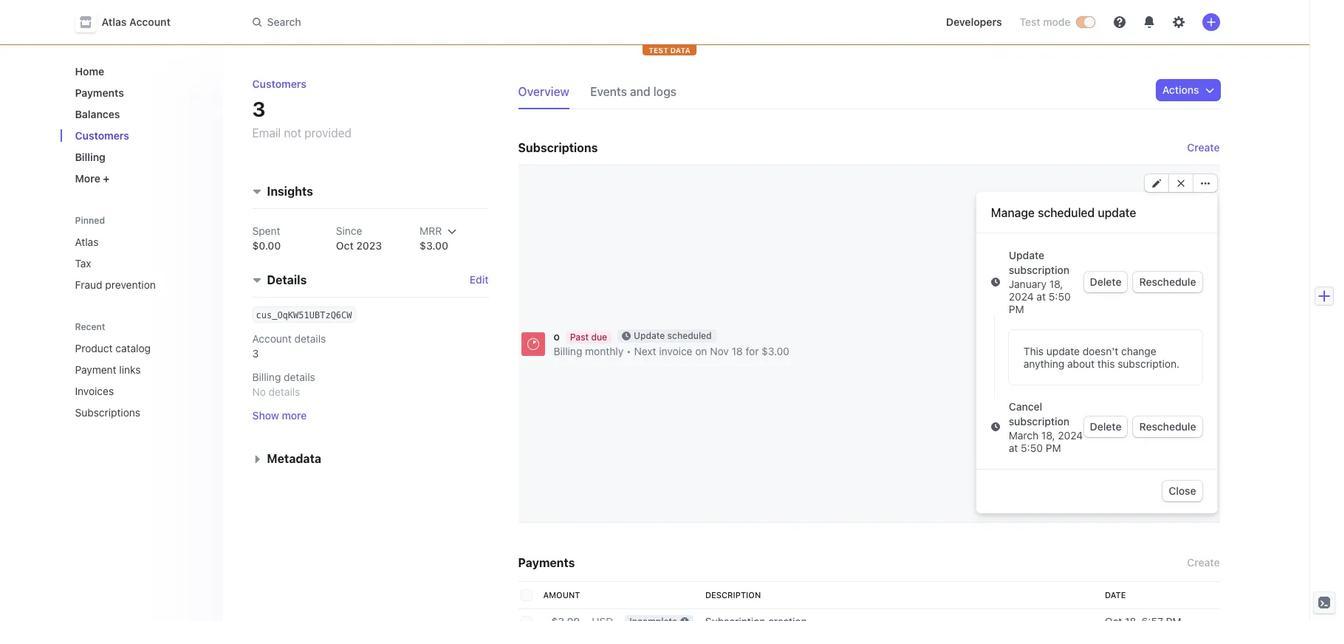 Task type: describe. For each thing, give the bounding box(es) containing it.
recent
[[75, 321, 105, 332]]

fraud prevention
[[75, 279, 156, 291]]

test
[[649, 46, 668, 55]]

catalog
[[115, 342, 151, 355]]

actions button
[[1157, 80, 1220, 100]]

reschedule for january 18, 2024 at 5:50 pm
[[1139, 275, 1196, 288]]

update for update scheduled
[[634, 330, 665, 341]]

payments inside core navigation links element
[[75, 86, 124, 99]]

nov
[[710, 345, 729, 357]]

cancel subscription march 18, 2024 at 5:50 pm
[[1009, 400, 1083, 454]]

actions
[[1163, 83, 1199, 96]]

recent element
[[60, 336, 223, 425]]

2023
[[356, 240, 382, 252]]

atlas link
[[69, 230, 211, 254]]

product
[[75, 342, 113, 355]]

show more button
[[252, 409, 307, 424]]

past
[[570, 331, 589, 342]]

insights button
[[246, 177, 313, 201]]

monthly
[[585, 345, 624, 357]]

product catalog link
[[69, 336, 190, 360]]

update subscription january 18, 2024 at 5:50 pm
[[1009, 249, 1071, 315]]

atlas for atlas account
[[102, 16, 127, 28]]

fraud
[[75, 279, 102, 291]]

billing monthly • next invoice on nov 18 for $3.00
[[554, 345, 790, 357]]

5:50 for january
[[1049, 290, 1071, 303]]

home
[[75, 65, 104, 78]]

spent $0.00
[[252, 225, 281, 252]]

atlas for atlas
[[75, 236, 99, 248]]

subscriptions inside recent element
[[75, 406, 140, 419]]

18
[[732, 345, 743, 357]]

0 vertical spatial subscriptions
[[518, 141, 598, 154]]

pinned element
[[69, 230, 211, 297]]

email
[[252, 126, 281, 140]]

january
[[1009, 278, 1047, 290]]

close
[[1169, 485, 1196, 497]]

events
[[590, 85, 627, 98]]

tab list containing overview
[[518, 80, 697, 109]]

reschedule for march 18, 2024 at 5:50 pm
[[1139, 420, 1196, 433]]

pinned
[[75, 215, 105, 226]]

manage scheduled update list
[[509, 165, 1220, 526]]

payments link
[[69, 81, 211, 105]]

0 horizontal spatial svg image
[[1152, 179, 1161, 188]]

5:50 for march
[[1021, 442, 1043, 454]]

customers for customers 3 email not provided
[[252, 78, 307, 90]]

developers link
[[940, 10, 1008, 34]]

update scheduled
[[634, 330, 712, 341]]

subscription.
[[1118, 358, 1180, 370]]

developers
[[946, 16, 1002, 28]]

prevention
[[105, 279, 156, 291]]

on
[[695, 345, 707, 357]]

balances
[[75, 108, 120, 120]]

more
[[75, 172, 100, 185]]

update for update subscription january 18, 2024 at 5:50 pm
[[1009, 249, 1045, 262]]

cus_oqkw51ubtzq6cw
[[256, 311, 352, 321]]

edit
[[470, 274, 489, 286]]

events and logs
[[590, 85, 677, 98]]

create for subscriptions
[[1187, 141, 1220, 154]]

$0.00
[[252, 240, 281, 252]]

events and logs button
[[590, 80, 686, 109]]

account inside the account details 3 billing details no details
[[252, 333, 292, 345]]

customers for customers
[[75, 129, 129, 142]]

tax link
[[69, 251, 211, 276]]

2 vertical spatial details
[[269, 386, 300, 399]]

2024 for cancel subscription
[[1058, 429, 1083, 442]]

+
[[103, 172, 110, 185]]

more
[[282, 410, 307, 422]]

cus_oqkw51ubtzq6cw button
[[256, 308, 352, 322]]

overview
[[518, 85, 570, 98]]

due
[[591, 331, 607, 342]]

date
[[1105, 590, 1126, 600]]

delete button for january 18, 2024 at 5:50 pm
[[1084, 271, 1128, 292]]

about
[[1067, 358, 1095, 370]]

logs
[[654, 85, 677, 98]]

invoice
[[659, 345, 693, 357]]

Search text field
[[243, 8, 660, 36]]

next
[[634, 345, 656, 357]]

3 inside customers 3 email not provided
[[252, 97, 266, 121]]

0 vertical spatial details
[[294, 333, 326, 345]]

manage scheduled update
[[991, 206, 1136, 219]]

cancel
[[1009, 400, 1042, 413]]

invoices
[[75, 385, 114, 397]]

at for march
[[1009, 442, 1018, 454]]

mrr
[[420, 225, 442, 237]]

spent
[[252, 225, 280, 237]]

•
[[627, 345, 631, 357]]

billing link
[[69, 145, 211, 169]]

change
[[1121, 345, 1157, 358]]

description
[[705, 590, 761, 600]]

this
[[1024, 345, 1044, 358]]

delete button for march 18, 2024 at 5:50 pm
[[1084, 417, 1128, 437]]

payment
[[75, 363, 116, 376]]

invoices link
[[69, 379, 190, 403]]

metadata button
[[246, 444, 321, 468]]

edit button
[[470, 273, 489, 288]]

search
[[267, 16, 301, 28]]



Task type: vqa. For each thing, say whether or not it's contained in the screenshot.
the MRR
yes



Task type: locate. For each thing, give the bounding box(es) containing it.
billing for billing monthly • next invoice on nov 18 for $3.00
[[554, 345, 582, 357]]

customers up email
[[252, 78, 307, 90]]

overview button
[[518, 80, 578, 109]]

1 vertical spatial delete
[[1090, 420, 1122, 433]]

at inside update subscription january 18, 2024 at 5:50 pm
[[1037, 290, 1046, 303]]

subscriptions down invoices in the bottom left of the page
[[75, 406, 140, 419]]

update
[[1009, 249, 1045, 262], [634, 330, 665, 341]]

pm inside update subscription january 18, 2024 at 5:50 pm
[[1009, 303, 1024, 315]]

details up more
[[284, 371, 315, 384]]

create button for payments
[[1187, 553, 1220, 573]]

1 vertical spatial update
[[634, 330, 665, 341]]

billing down past
[[554, 345, 582, 357]]

2024 up this
[[1009, 290, 1034, 303]]

18, for january
[[1050, 278, 1063, 290]]

2024 inside cancel subscription march 18, 2024 at 5:50 pm
[[1058, 429, 1083, 442]]

this
[[1098, 358, 1115, 370]]

billing inside manage scheduled update list
[[554, 345, 582, 357]]

test data
[[649, 46, 691, 55]]

subscription inside cancel subscription march 18, 2024 at 5:50 pm
[[1009, 415, 1070, 428]]

1 horizontal spatial pm
[[1046, 442, 1061, 454]]

1 vertical spatial billing
[[554, 345, 582, 357]]

1 horizontal spatial atlas
[[102, 16, 127, 28]]

1 horizontal spatial customers link
[[252, 78, 307, 90]]

pm inside cancel subscription march 18, 2024 at 5:50 pm
[[1046, 442, 1061, 454]]

2024 right march
[[1058, 429, 1083, 442]]

customers 3 email not provided
[[252, 78, 352, 140]]

subscription for march
[[1009, 415, 1070, 428]]

pm for march
[[1046, 442, 1061, 454]]

reschedule
[[1139, 275, 1196, 288], [1139, 420, 1196, 433]]

1 vertical spatial at
[[1009, 442, 1018, 454]]

0 horizontal spatial billing
[[75, 151, 106, 163]]

home link
[[69, 59, 211, 83]]

1 horizontal spatial scheduled
[[1038, 206, 1095, 219]]

1 horizontal spatial payments
[[518, 556, 575, 570]]

1 create button from the top
[[1187, 140, 1220, 155]]

amount
[[543, 590, 580, 600]]

payments up amount
[[518, 556, 575, 570]]

svg image inside the actions popup button
[[1205, 86, 1214, 95]]

1 vertical spatial atlas
[[75, 236, 99, 248]]

at down the cancel
[[1009, 442, 1018, 454]]

1 horizontal spatial update
[[1098, 206, 1136, 219]]

1 horizontal spatial billing
[[252, 371, 281, 384]]

create button
[[1187, 140, 1220, 155], [1187, 553, 1220, 573]]

oct
[[336, 240, 354, 252]]

billing up more +
[[75, 151, 106, 163]]

mode
[[1043, 16, 1071, 28]]

notifications image
[[1143, 16, 1155, 28]]

3
[[252, 97, 266, 121], [252, 348, 259, 360]]

pm for january
[[1009, 303, 1024, 315]]

create for payments
[[1187, 556, 1220, 569]]

18,
[[1050, 278, 1063, 290], [1042, 429, 1055, 442]]

recent navigation links element
[[60, 315, 223, 425]]

3 up the no
[[252, 348, 259, 360]]

this update doesn't change anything about this subscription.
[[1024, 345, 1180, 370]]

1 horizontal spatial subscriptions
[[518, 141, 598, 154]]

0 horizontal spatial customers link
[[69, 123, 211, 148]]

0 horizontal spatial 5:50
[[1021, 442, 1043, 454]]

subscription up january
[[1009, 264, 1070, 276]]

data
[[670, 46, 691, 55]]

atlas inside button
[[102, 16, 127, 28]]

1 vertical spatial subscriptions
[[75, 406, 140, 419]]

0 vertical spatial account
[[129, 16, 171, 28]]

atlas account button
[[75, 12, 185, 33]]

reschedule button for march 18, 2024 at 5:50 pm
[[1134, 417, 1202, 437]]

$3.00 right for
[[762, 345, 790, 357]]

scheduled for manage
[[1038, 206, 1095, 219]]

balances link
[[69, 102, 211, 126]]

0 vertical spatial update
[[1098, 206, 1136, 219]]

update up january
[[1009, 249, 1045, 262]]

svg image
[[1201, 179, 1210, 188], [1201, 179, 1210, 188]]

subscription
[[1009, 264, 1070, 276], [1009, 415, 1070, 428]]

1 reschedule from the top
[[1139, 275, 1196, 288]]

0 vertical spatial atlas
[[102, 16, 127, 28]]

2 reschedule button from the top
[[1134, 417, 1202, 437]]

0 vertical spatial reschedule
[[1139, 275, 1196, 288]]

update inside update subscription january 18, 2024 at 5:50 pm
[[1009, 249, 1045, 262]]

2024 inside update subscription january 18, 2024 at 5:50 pm
[[1009, 290, 1034, 303]]

2 delete from the top
[[1090, 420, 1122, 433]]

details down cus_oqkw51ubtzq6cw
[[294, 333, 326, 345]]

1 vertical spatial details
[[284, 371, 315, 384]]

1 vertical spatial scheduled
[[668, 330, 712, 341]]

0 vertical spatial at
[[1037, 290, 1046, 303]]

o
[[554, 330, 560, 342]]

update up next
[[634, 330, 665, 341]]

billing up the no
[[252, 371, 281, 384]]

0 horizontal spatial scheduled
[[668, 330, 712, 341]]

not
[[284, 126, 301, 140]]

subscription down the cancel
[[1009, 415, 1070, 428]]

0 vertical spatial 2024
[[1009, 290, 1034, 303]]

customers inside core navigation links element
[[75, 129, 129, 142]]

2 vertical spatial billing
[[252, 371, 281, 384]]

scheduled right manage
[[1038, 206, 1095, 219]]

0 vertical spatial create
[[1187, 141, 1220, 154]]

1 subscription from the top
[[1009, 264, 1070, 276]]

1 vertical spatial create
[[1187, 556, 1220, 569]]

18, inside cancel subscription march 18, 2024 at 5:50 pm
[[1042, 429, 1055, 442]]

account up home link
[[129, 16, 171, 28]]

1 vertical spatial 18,
[[1042, 429, 1055, 442]]

0 horizontal spatial pm
[[1009, 303, 1024, 315]]

0 horizontal spatial 2024
[[1009, 290, 1034, 303]]

1 vertical spatial 3
[[252, 348, 259, 360]]

1 vertical spatial pm
[[1046, 442, 1061, 454]]

0 vertical spatial customers
[[252, 78, 307, 90]]

1 vertical spatial create button
[[1187, 553, 1220, 573]]

1 horizontal spatial $3.00
[[762, 345, 790, 357]]

0 vertical spatial scheduled
[[1038, 206, 1095, 219]]

test
[[1020, 16, 1041, 28]]

0 vertical spatial reschedule button
[[1134, 271, 1202, 292]]

and
[[630, 85, 651, 98]]

0 vertical spatial 5:50
[[1049, 290, 1071, 303]]

3 up email
[[252, 97, 266, 121]]

0 horizontal spatial update
[[634, 330, 665, 341]]

delete for march 18, 2024 at 5:50 pm
[[1090, 420, 1122, 433]]

details button
[[246, 266, 307, 289]]

1 horizontal spatial svg image
[[1176, 179, 1185, 188]]

5:50 inside cancel subscription march 18, 2024 at 5:50 pm
[[1021, 442, 1043, 454]]

atlas
[[102, 16, 127, 28], [75, 236, 99, 248]]

billing inside the account details 3 billing details no details
[[252, 371, 281, 384]]

insights
[[267, 185, 313, 198]]

1 horizontal spatial account
[[252, 333, 292, 345]]

march
[[1009, 429, 1039, 442]]

customers link down the 'payments' link
[[69, 123, 211, 148]]

$3.00 inside manage scheduled update list
[[762, 345, 790, 357]]

pm down january
[[1009, 303, 1024, 315]]

0 horizontal spatial update
[[1047, 345, 1080, 358]]

1 vertical spatial delete button
[[1084, 417, 1128, 437]]

2 delete button from the top
[[1084, 417, 1128, 437]]

$3.00 down mrr
[[420, 240, 448, 252]]

close button
[[1163, 481, 1202, 502]]

links
[[119, 363, 141, 376]]

Search search field
[[243, 8, 660, 36]]

1 delete button from the top
[[1084, 271, 1128, 292]]

1 vertical spatial update
[[1047, 345, 1080, 358]]

settings image
[[1173, 16, 1185, 28]]

0 horizontal spatial at
[[1009, 442, 1018, 454]]

2 reschedule from the top
[[1139, 420, 1196, 433]]

past due
[[570, 331, 607, 342]]

1 horizontal spatial customers
[[252, 78, 307, 90]]

at inside cancel subscription march 18, 2024 at 5:50 pm
[[1009, 442, 1018, 454]]

0 vertical spatial $3.00
[[420, 240, 448, 252]]

delete button
[[1084, 271, 1128, 292], [1084, 417, 1128, 437]]

0 horizontal spatial customers
[[75, 129, 129, 142]]

1 create from the top
[[1187, 141, 1220, 154]]

subscription inside update subscription january 18, 2024 at 5:50 pm
[[1009, 264, 1070, 276]]

billing
[[75, 151, 106, 163], [554, 345, 582, 357], [252, 371, 281, 384]]

tax
[[75, 257, 91, 270]]

5:50 right january
[[1049, 290, 1071, 303]]

core navigation links element
[[69, 59, 211, 191]]

0 vertical spatial payments
[[75, 86, 124, 99]]

5:50 down the cancel
[[1021, 442, 1043, 454]]

0 vertical spatial update
[[1009, 249, 1045, 262]]

1 3 from the top
[[252, 97, 266, 121]]

0 horizontal spatial $3.00
[[420, 240, 448, 252]]

customers down the balances
[[75, 129, 129, 142]]

account down cus_oqkw51ubtzq6cw
[[252, 333, 292, 345]]

1 vertical spatial subscription
[[1009, 415, 1070, 428]]

0 vertical spatial customers link
[[252, 78, 307, 90]]

manage
[[991, 206, 1035, 219]]

2 horizontal spatial billing
[[554, 345, 582, 357]]

18, for march
[[1042, 429, 1055, 442]]

2 create button from the top
[[1187, 553, 1220, 573]]

1 vertical spatial customers
[[75, 129, 129, 142]]

update
[[1098, 206, 1136, 219], [1047, 345, 1080, 358]]

provided
[[305, 126, 352, 140]]

2024
[[1009, 290, 1034, 303], [1058, 429, 1083, 442]]

0 horizontal spatial account
[[129, 16, 171, 28]]

details
[[267, 274, 307, 287]]

delete button right cancel subscription march 18, 2024 at 5:50 pm
[[1084, 417, 1128, 437]]

0 vertical spatial billing
[[75, 151, 106, 163]]

2 3 from the top
[[252, 348, 259, 360]]

update inside this update doesn't change anything about this subscription.
[[1047, 345, 1080, 358]]

at for january
[[1037, 290, 1046, 303]]

delete
[[1090, 275, 1122, 288], [1090, 420, 1122, 433]]

delete button right update subscription january 18, 2024 at 5:50 pm
[[1084, 271, 1128, 292]]

product catalog
[[75, 342, 151, 355]]

atlas up home at the top left of page
[[102, 16, 127, 28]]

$3.00
[[420, 240, 448, 252], [762, 345, 790, 357]]

0 vertical spatial subscription
[[1009, 264, 1070, 276]]

2 subscription from the top
[[1009, 415, 1070, 428]]

at up this
[[1037, 290, 1046, 303]]

delete right update subscription january 18, 2024 at 5:50 pm
[[1090, 275, 1122, 288]]

account
[[129, 16, 171, 28], [252, 333, 292, 345]]

metadata
[[267, 452, 321, 466]]

more +
[[75, 172, 110, 185]]

delete right cancel subscription march 18, 2024 at 5:50 pm
[[1090, 420, 1122, 433]]

2024 for update subscription
[[1009, 290, 1034, 303]]

1 horizontal spatial 5:50
[[1049, 290, 1071, 303]]

0 horizontal spatial payments
[[75, 86, 124, 99]]

0 vertical spatial delete button
[[1084, 271, 1128, 292]]

atlas down "pinned"
[[75, 236, 99, 248]]

since oct 2023
[[336, 225, 382, 252]]

show
[[252, 410, 279, 422]]

0 horizontal spatial subscriptions
[[75, 406, 140, 419]]

create button for subscriptions
[[1187, 140, 1220, 155]]

help image
[[1114, 16, 1125, 28]]

0 vertical spatial 18,
[[1050, 278, 1063, 290]]

scheduled for update
[[668, 330, 712, 341]]

1 reschedule button from the top
[[1134, 271, 1202, 292]]

reschedule button for january 18, 2024 at 5:50 pm
[[1134, 271, 1202, 292]]

pinned navigation links element
[[69, 208, 214, 297]]

1 horizontal spatial 2024
[[1058, 429, 1083, 442]]

customers inside customers 3 email not provided
[[252, 78, 307, 90]]

2 horizontal spatial svg image
[[1205, 86, 1214, 95]]

doesn't
[[1083, 345, 1119, 358]]

atlas inside pinned element
[[75, 236, 99, 248]]

show more
[[252, 410, 307, 422]]

1 horizontal spatial update
[[1009, 249, 1045, 262]]

payment links
[[75, 363, 141, 376]]

pm
[[1009, 303, 1024, 315], [1046, 442, 1061, 454]]

subscriptions link
[[69, 400, 190, 425]]

0 vertical spatial 3
[[252, 97, 266, 121]]

1 vertical spatial account
[[252, 333, 292, 345]]

18, right march
[[1042, 429, 1055, 442]]

billing inside core navigation links element
[[75, 151, 106, 163]]

subscription for january
[[1009, 264, 1070, 276]]

0 vertical spatial delete
[[1090, 275, 1122, 288]]

anything
[[1024, 358, 1065, 370]]

subscriptions down 'overview' button
[[518, 141, 598, 154]]

payments
[[75, 86, 124, 99], [518, 556, 575, 570]]

account details 3 billing details no details
[[252, 333, 326, 399]]

1 vertical spatial $3.00
[[762, 345, 790, 357]]

customers
[[252, 78, 307, 90], [75, 129, 129, 142]]

2 create from the top
[[1187, 556, 1220, 569]]

5:50 inside update subscription january 18, 2024 at 5:50 pm
[[1049, 290, 1071, 303]]

account inside button
[[129, 16, 171, 28]]

18, right january
[[1050, 278, 1063, 290]]

1 vertical spatial customers link
[[69, 123, 211, 148]]

svg image
[[1205, 86, 1214, 95], [1152, 179, 1161, 188], [1176, 179, 1185, 188]]

0 vertical spatial pm
[[1009, 303, 1024, 315]]

since
[[336, 225, 362, 237]]

1 vertical spatial 5:50
[[1021, 442, 1043, 454]]

pm right march
[[1046, 442, 1061, 454]]

subscriptions
[[518, 141, 598, 154], [75, 406, 140, 419]]

0 vertical spatial create button
[[1187, 140, 1220, 155]]

details up show more
[[269, 386, 300, 399]]

1 vertical spatial 2024
[[1058, 429, 1083, 442]]

payments up the balances
[[75, 86, 124, 99]]

1 vertical spatial reschedule
[[1139, 420, 1196, 433]]

18, inside update subscription january 18, 2024 at 5:50 pm
[[1050, 278, 1063, 290]]

1 horizontal spatial at
[[1037, 290, 1046, 303]]

0 horizontal spatial atlas
[[75, 236, 99, 248]]

delete for january 18, 2024 at 5:50 pm
[[1090, 275, 1122, 288]]

1 delete from the top
[[1090, 275, 1122, 288]]

atlas account
[[102, 16, 171, 28]]

tab list
[[518, 80, 697, 109]]

customers link
[[252, 78, 307, 90], [69, 123, 211, 148]]

customers link up email
[[252, 78, 307, 90]]

scheduled up on
[[668, 330, 712, 341]]

1 vertical spatial payments
[[518, 556, 575, 570]]

billing for billing
[[75, 151, 106, 163]]

1 vertical spatial reschedule button
[[1134, 417, 1202, 437]]

3 inside the account details 3 billing details no details
[[252, 348, 259, 360]]



